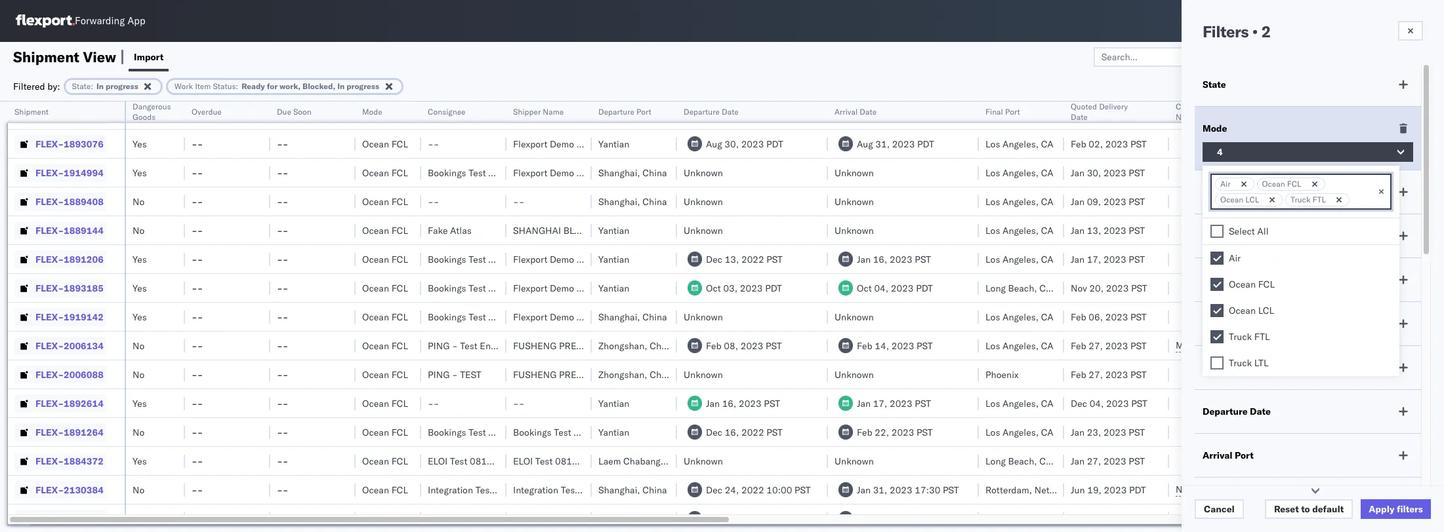 Task type: locate. For each thing, give the bounding box(es) containing it.
0 horizontal spatial state
[[72, 81, 91, 91]]

departure date inside "departure date" button
[[684, 107, 739, 117]]

2022
[[741, 254, 764, 265], [741, 427, 764, 439], [741, 485, 764, 496], [741, 513, 764, 525]]

jan up feb 22, 2023 pst
[[857, 398, 871, 410]]

2 destination from the top
[[1261, 282, 1309, 294]]

11 flex- from the top
[[35, 398, 64, 410]]

flex- up flex-1889408 button
[[35, 167, 64, 179]]

flex- down 'flex-1911466' button
[[35, 138, 64, 150]]

1 vertical spatial departure port
[[1203, 362, 1269, 374]]

0 horizontal spatial 04,
[[874, 282, 888, 294]]

2 vertical spatial 27,
[[1087, 456, 1101, 467]]

5 destination delivery from the top
[[1261, 369, 1344, 381]]

assignee
[[1346, 107, 1379, 117]]

None text field
[[1352, 194, 1365, 205]]

1 vertical spatial truck
[[1229, 331, 1252, 343]]

feb left 06,
[[1071, 311, 1086, 323]]

4 flexport demo shipper co. from the top
[[513, 254, 624, 265]]

delivery for oct 04, 2023 pdt
[[1312, 282, 1344, 294]]

2 fusheng from the top
[[513, 369, 557, 381]]

2 los angeles, ca from the top
[[985, 138, 1054, 150]]

arrival date up aug 31, 2023 pdt
[[835, 107, 877, 117]]

0 vertical spatial mode
[[362, 107, 382, 117]]

no down state : in progress
[[133, 109, 144, 121]]

•
[[1252, 22, 1258, 41]]

0 horizontal spatial in
[[96, 81, 104, 91]]

0 vertical spatial 03,
[[876, 109, 890, 121]]

pdt down dec 13, 2022 pst on the top
[[765, 282, 782, 294]]

16, up dec 16, 2022 pst
[[722, 398, 736, 410]]

0 vertical spatial shipper name
[[513, 107, 564, 117]]

demo
[[550, 109, 574, 121], [550, 138, 574, 150], [550, 167, 574, 179], [550, 254, 574, 265], [550, 282, 574, 294], [550, 311, 574, 323], [550, 513, 574, 525]]

2 california from the top
[[1039, 456, 1080, 467]]

13 resize handle column header from the left
[[1239, 102, 1254, 533]]

13, down the jan 31, 2023 17:30 pst
[[873, 513, 887, 525]]

12 resize handle column header from the left
[[1153, 102, 1169, 533]]

default
[[1312, 504, 1344, 516]]

1 horizontal spatial jan 13, 2023 pst
[[1071, 225, 1145, 237]]

fcl for flex-2006088
[[391, 369, 408, 381]]

date right cancel
[[1235, 494, 1256, 506]]

1889408
[[64, 196, 104, 208]]

2023 up dec 16, 2022 pst
[[739, 398, 762, 410]]

6 bookings test consignee from the top
[[428, 427, 532, 439]]

4 angeles, from the top
[[1003, 196, 1039, 208]]

shanghai, for jun 19, 2023 pdt
[[598, 485, 640, 496]]

flex- for 1893076
[[35, 138, 64, 150]]

0 horizontal spatial oct
[[706, 282, 721, 294]]

0 horizontal spatial 13,
[[725, 254, 739, 265]]

1 horizontal spatial 081801
[[555, 456, 589, 467]]

0 vertical spatial 17,
[[1087, 254, 1101, 265]]

beach, left "nov"
[[1008, 282, 1037, 294]]

2 2022 from the top
[[741, 427, 764, 439]]

9 angeles, from the top
[[1003, 398, 1039, 410]]

4 los from the top
[[985, 196, 1000, 208]]

jan up dec 16, 2022 pst
[[706, 398, 720, 410]]

precision for ping - test entity
[[559, 340, 607, 352]]

no for flex-1911466
[[133, 109, 144, 121]]

2 long from the top
[[985, 456, 1006, 467]]

27, down 06,
[[1089, 340, 1103, 352]]

ca for flex-1893174
[[1041, 513, 1054, 525]]

0 vertical spatial fusheng
[[513, 340, 557, 352]]

2 shanghai, from the top
[[598, 196, 640, 208]]

2 fusheng precision co., ltd from the top
[[513, 369, 647, 381]]

8 resize handle column header from the left
[[661, 102, 677, 533]]

flex- up flex-1884372 button
[[35, 427, 64, 439]]

ocean fcl inside list box
[[1229, 279, 1275, 291]]

flex-2006134 button
[[14, 337, 106, 355]]

beach, for jan 27, 2023 pst
[[1008, 456, 1037, 467]]

20,
[[1089, 282, 1104, 294]]

4 button
[[1203, 142, 1413, 162]]

mar
[[857, 109, 873, 121]]

1 bookings test consignee from the top
[[428, 109, 532, 121]]

vessel name
[[1203, 318, 1259, 330]]

consignee
[[428, 107, 466, 117], [488, 109, 532, 121], [488, 167, 532, 179], [488, 254, 532, 265], [1203, 274, 1249, 286], [488, 282, 532, 294], [488, 311, 532, 323], [488, 427, 532, 439], [488, 513, 532, 525]]

0 vertical spatial long beach, california
[[985, 282, 1080, 294]]

3 bookings test consignee from the top
[[428, 254, 532, 265]]

0 vertical spatial 02,
[[1089, 109, 1103, 121]]

bookings test consignee
[[428, 109, 532, 121], [428, 167, 532, 179], [428, 254, 532, 265], [428, 282, 532, 294], [428, 311, 532, 323], [428, 427, 532, 439], [428, 513, 532, 525]]

ocean for 1884372
[[362, 456, 389, 467]]

los for flex-1914994
[[985, 167, 1000, 179]]

flex- inside button
[[35, 311, 64, 323]]

4 destination from the top
[[1261, 340, 1309, 352]]

flex-2130384 button
[[14, 481, 106, 500]]

no for flex-2006088
[[133, 369, 144, 381]]

jan 13, 2023 pst down jan 09, 2023 pst
[[1071, 225, 1145, 237]]

fusheng right entity
[[513, 340, 557, 352]]

long beach, california left the 20,
[[985, 282, 1080, 294]]

flex- for 1914994
[[35, 167, 64, 179]]

1 zhongshan, china from the top
[[598, 340, 674, 352]]

jaehyung choi, leo tu
[[1346, 311, 1439, 323]]

destination delivery for oct 04, 2023 pdt
[[1261, 282, 1344, 294]]

7 co. from the top
[[611, 513, 624, 525]]

04, up 23,
[[1090, 398, 1104, 410]]

10 flex- from the top
[[35, 369, 64, 381]]

1 vertical spatial ping
[[428, 369, 450, 381]]

17:30
[[915, 485, 941, 496]]

jan 16, 2023 pst up dec 16, 2022 pst
[[706, 398, 780, 410]]

3 destination delivery from the top
[[1261, 311, 1344, 323]]

resize handle column header
[[109, 102, 125, 533], [169, 102, 185, 533], [255, 102, 270, 533], [340, 102, 356, 533], [405, 102, 421, 533], [491, 102, 507, 533], [576, 102, 592, 533], [661, 102, 677, 533], [812, 102, 828, 533], [963, 102, 979, 533], [1048, 102, 1064, 533], [1153, 102, 1169, 533], [1239, 102, 1254, 533], [1324, 102, 1340, 533], [1409, 102, 1425, 533]]

1 horizontal spatial 03,
[[876, 109, 890, 121]]

work
[[174, 81, 193, 91]]

1 horizontal spatial mode
[[1203, 123, 1227, 135]]

0 vertical spatial ftl
[[1313, 195, 1326, 205]]

los angeles, ca for 1891206
[[985, 254, 1054, 265]]

1 vertical spatial air
[[1229, 253, 1241, 264]]

2023 up dec 04, 2023 pst
[[1105, 369, 1128, 381]]

destination for jan 17, 2023 pst
[[1261, 398, 1309, 410]]

4 yantian from the top
[[598, 282, 629, 294]]

flex-1889144
[[35, 225, 104, 237]]

fcl for flex-1889408
[[391, 196, 408, 208]]

2 zhongshan, from the top
[[598, 369, 647, 381]]

1 ca from the top
[[1041, 109, 1054, 121]]

1 vertical spatial 04,
[[1090, 398, 1104, 410]]

5 co. from the top
[[611, 282, 624, 294]]

5 demo from the top
[[550, 282, 574, 294]]

pdt for aug 31, 2023 pdt
[[917, 138, 934, 150]]

1 vertical spatial zhongshan,
[[598, 369, 647, 381]]

demo for dec 13, 2022 pst
[[550, 254, 574, 265]]

1 vertical spatial zhongshan, china
[[598, 369, 674, 381]]

9 resize handle column header from the left
[[812, 102, 828, 533]]

no for flex-2130384
[[133, 485, 144, 496]]

2 vertical spatial ltd
[[631, 369, 647, 381]]

by:
[[47, 80, 60, 92]]

flex-1914994
[[35, 167, 104, 179]]

2 yantian from the top
[[598, 225, 629, 237]]

ca for flex-1914994
[[1041, 167, 1054, 179]]

27, up dec 04, 2023 pst
[[1089, 369, 1103, 381]]

oct down dec 13, 2022 pst on the top
[[706, 282, 721, 294]]

15 flex- from the top
[[35, 513, 64, 525]]

los
[[985, 109, 1000, 121], [985, 138, 1000, 150], [985, 167, 1000, 179], [985, 196, 1000, 208], [985, 225, 1000, 237], [985, 254, 1000, 265], [985, 311, 1000, 323], [985, 340, 1000, 352], [985, 398, 1000, 410], [985, 427, 1000, 439], [985, 513, 1000, 525]]

0 horizontal spatial eloi
[[428, 456, 448, 467]]

1 vertical spatial mode
[[1203, 123, 1227, 135]]

flex- down the flex-1893185 button in the left bottom of the page
[[35, 311, 64, 323]]

1 vertical spatial 30,
[[1087, 167, 1101, 179]]

2022 right the 24,
[[741, 485, 764, 496]]

5 resize handle column header from the left
[[405, 102, 421, 533]]

0 horizontal spatial departure date
[[684, 107, 739, 117]]

ping - test
[[428, 369, 481, 381]]

0 horizontal spatial 081801
[[470, 456, 504, 467]]

0 vertical spatial zhongshan,
[[598, 340, 647, 352]]

yantian for dec 13, 2022 pst
[[598, 254, 629, 265]]

dec for dec 13, 2022 pst
[[706, 254, 722, 265]]

03, for oct
[[723, 282, 738, 294]]

wan
[[1407, 254, 1426, 265]]

tu
[[1429, 311, 1439, 323]]

1 horizontal spatial progress
[[347, 81, 379, 91]]

angeles, for flex-1914994
[[1003, 167, 1039, 179]]

1 02, from the top
[[1089, 109, 1103, 121]]

jeffrey zhang, wan liu -
[[1346, 254, 1444, 265]]

7 demo from the top
[[550, 513, 574, 525]]

1 horizontal spatial eloi test 081801
[[513, 456, 589, 467]]

ca for flex-1892614
[[1041, 398, 1054, 410]]

0 vertical spatial zhongshan, china
[[598, 340, 674, 352]]

filters
[[1397, 504, 1423, 516]]

quoted
[[1071, 102, 1097, 112]]

0 vertical spatial long
[[985, 282, 1006, 294]]

02, for mar 03, 2023 pst
[[1089, 109, 1103, 121]]

no for flex-1889408
[[133, 196, 144, 208]]

0 vertical spatial 31,
[[875, 138, 890, 150]]

zhongshan, china for ping - test entity
[[598, 340, 674, 352]]

3 flexport from the top
[[513, 167, 547, 179]]

reset to default button
[[1265, 500, 1353, 520]]

co. for dec 28, 2022 pst
[[611, 513, 624, 525]]

fcl
[[391, 109, 408, 121], [391, 138, 408, 150], [391, 167, 408, 179], [1287, 179, 1301, 189], [391, 196, 408, 208], [391, 225, 408, 237], [391, 254, 408, 265], [1258, 279, 1275, 291], [391, 282, 408, 294], [391, 311, 408, 323], [391, 340, 408, 352], [391, 369, 408, 381], [391, 398, 408, 410], [391, 427, 408, 439], [391, 456, 408, 467], [391, 485, 408, 496], [391, 513, 408, 525]]

fusheng right the test
[[513, 369, 557, 381]]

shipment inside 'button'
[[14, 107, 49, 117]]

liu
[[1428, 254, 1441, 265]]

china for flex-2006134
[[650, 340, 674, 352]]

2023 right 14,
[[891, 340, 914, 352]]

lcl up 'select all'
[[1245, 195, 1259, 205]]

ocean fcl for flex-1891264
[[362, 427, 408, 439]]

flex-1891264
[[35, 427, 104, 439]]

2023 up feb 22, 2023 pst
[[890, 398, 912, 410]]

fcl inside list box
[[1258, 279, 1275, 291]]

fcl for flex-1891264
[[391, 427, 408, 439]]

port right the ningbo
[[636, 107, 651, 117]]

0 horizontal spatial mode
[[362, 107, 382, 117]]

test for flex-1893185
[[469, 282, 486, 294]]

state right "by:"
[[72, 81, 91, 91]]

aug 30, 2023 pdt
[[706, 138, 783, 150]]

pdt for oct 03, 2023 pdt
[[765, 282, 782, 294]]

1 vertical spatial beach,
[[1008, 456, 1037, 467]]

california for jan
[[1039, 456, 1080, 467]]

02,
[[1089, 109, 1103, 121], [1089, 138, 1103, 150]]

pdt down jan 25, 2023 pst
[[766, 138, 783, 150]]

arrival date up msdu7304509
[[1203, 494, 1256, 506]]

0 vertical spatial truck ftl
[[1291, 195, 1326, 205]]

8 flex- from the top
[[35, 311, 64, 323]]

delivery for aug 31, 2023 pdt
[[1312, 138, 1344, 150]]

0 vertical spatial departure port
[[598, 107, 651, 117]]

resize handle column header for departure date
[[812, 102, 828, 533]]

aug for aug 31, 2023 pdt
[[857, 138, 873, 150]]

list box containing select all
[[1203, 218, 1400, 377]]

to
[[1301, 504, 1310, 516]]

14 flex- from the top
[[35, 485, 64, 496]]

ocean for 2130384
[[362, 485, 389, 496]]

13, down 09, on the right top of page
[[1087, 225, 1101, 237]]

pdt down jan 27, 2023 pst
[[1129, 485, 1146, 496]]

shipper for flex-1914994
[[577, 167, 609, 179]]

yes for flex-1891206
[[133, 254, 147, 265]]

0 vertical spatial 27,
[[1089, 340, 1103, 352]]

14,
[[875, 340, 889, 352]]

ocean lcl up select
[[1220, 195, 1259, 205]]

1 vertical spatial 31,
[[873, 485, 887, 496]]

ftl down 4 button
[[1313, 195, 1326, 205]]

no for flex-1889144
[[133, 225, 144, 237]]

3 flex- from the top
[[35, 167, 64, 179]]

leo
[[1412, 311, 1427, 323]]

yes for flex-1919142
[[133, 311, 147, 323]]

eloi test 081801
[[428, 456, 504, 467], [513, 456, 589, 467]]

ocean fcl for flex-1891206
[[362, 254, 408, 265]]

0 horizontal spatial :
[[91, 81, 93, 91]]

1 horizontal spatial oct
[[857, 282, 872, 294]]

1 resize handle column header from the left
[[109, 102, 125, 533]]

resize handle column header for mode
[[405, 102, 421, 533]]

04, up 14,
[[874, 282, 888, 294]]

7 resize handle column header from the left
[[576, 102, 592, 533]]

2 vertical spatial arrival
[[1203, 494, 1233, 506]]

1 fusheng from the top
[[513, 340, 557, 352]]

mode inside button
[[362, 107, 382, 117]]

dec 13, 2022 pst
[[706, 254, 783, 265]]

1 vertical spatial 16,
[[722, 398, 736, 410]]

angeles, for flex-1891264
[[1003, 427, 1039, 439]]

ftl inside list box
[[1254, 331, 1270, 343]]

0 horizontal spatial jan 17, 2023 pst
[[857, 398, 931, 410]]

demo for aug 30, 2023 pdt
[[550, 138, 574, 150]]

goods
[[133, 112, 156, 122]]

test for flex-1893174
[[469, 513, 486, 525]]

1 long from the top
[[985, 282, 1006, 294]]

2 ca from the top
[[1041, 138, 1054, 150]]

truck ftl down 4 button
[[1291, 195, 1326, 205]]

11 los from the top
[[985, 513, 1000, 525]]

1 vertical spatial arrival date
[[1203, 494, 1256, 506]]

flex-2006088
[[35, 369, 104, 381]]

ocean for 1889408
[[362, 196, 389, 208]]

9 los from the top
[[985, 398, 1000, 410]]

0 vertical spatial arrival date
[[835, 107, 877, 117]]

4 2022 from the top
[[741, 513, 764, 525]]

11 ca from the top
[[1041, 513, 1054, 525]]

overdue
[[192, 107, 222, 117]]

angeles,
[[1003, 109, 1039, 121], [1003, 138, 1039, 150], [1003, 167, 1039, 179], [1003, 196, 1039, 208], [1003, 225, 1039, 237], [1003, 254, 1039, 265], [1003, 311, 1039, 323], [1003, 340, 1039, 352], [1003, 398, 1039, 410], [1003, 427, 1039, 439], [1003, 513, 1039, 525]]

angeles, for flex-1911466
[[1003, 109, 1039, 121]]

1 vertical spatial feb 02, 2023 pst
[[1071, 138, 1147, 150]]

jaehyung for jaehyung choi
[[1346, 167, 1385, 179]]

ocean fcl for flex-1884372
[[362, 456, 408, 467]]

state : in progress
[[72, 81, 138, 91]]

feb 06, 2023 pst
[[1071, 311, 1147, 323]]

feb 27, 2023 pst up dec 04, 2023 pst
[[1071, 369, 1147, 381]]

consignee for flex-1893174
[[488, 513, 532, 525]]

arrival date inside button
[[835, 107, 877, 117]]

0 vertical spatial beach,
[[1008, 282, 1037, 294]]

ocean for 1893174
[[362, 513, 389, 525]]

2 vertical spatial truck
[[1229, 358, 1252, 369]]

1 long beach, california from the top
[[985, 282, 1080, 294]]

1 los from the top
[[985, 109, 1000, 121]]

1 yes from the top
[[133, 138, 147, 150]]

1 horizontal spatial ftl
[[1313, 195, 1326, 205]]

no right 2006134
[[133, 340, 144, 352]]

flexport for dec 28, 2022 pst
[[513, 513, 547, 525]]

in down view
[[96, 81, 104, 91]]

shanghai, for jan 09, 2023 pst
[[598, 196, 640, 208]]

11 angeles, from the top
[[1003, 513, 1039, 525]]

none checkbox inside list box
[[1211, 278, 1224, 291]]

None checkbox
[[1211, 278, 1224, 291]]

1 horizontal spatial truck ftl
[[1291, 195, 1326, 205]]

2 los from the top
[[985, 138, 1000, 150]]

departure date up aug 30, 2023 pdt
[[684, 107, 739, 117]]

10 ca from the top
[[1041, 427, 1054, 439]]

test
[[460, 369, 481, 381]]

1 horizontal spatial 04,
[[1090, 398, 1104, 410]]

ping
[[428, 340, 450, 352], [428, 369, 450, 381]]

3 destination from the top
[[1261, 311, 1309, 323]]

5 yes from the top
[[133, 311, 147, 323]]

5 bookings test consignee from the top
[[428, 311, 532, 323]]

shanghai bluetech co., ltd
[[513, 225, 650, 237]]

air up 'consignee name'
[[1229, 253, 1241, 264]]

nyku9743990
[[1176, 484, 1240, 496]]

1 vertical spatial 13,
[[725, 254, 739, 265]]

no right 1889144
[[133, 225, 144, 237]]

2023 right 22,
[[891, 427, 914, 439]]

msdu7304509
[[1176, 513, 1243, 525]]

feb 02, 2023 pst
[[1071, 109, 1147, 121], [1071, 138, 1147, 150]]

0 horizontal spatial shipper name
[[513, 107, 564, 117]]

1 horizontal spatial in
[[337, 81, 345, 91]]

los for flex-2006134
[[985, 340, 1000, 352]]

departure port inside button
[[598, 107, 651, 117]]

30, for yantian
[[1087, 513, 1101, 525]]

2023 right 23,
[[1104, 427, 1126, 439]]

state
[[1203, 79, 1226, 91], [72, 81, 91, 91]]

27,
[[1089, 340, 1103, 352], [1089, 369, 1103, 381], [1087, 456, 1101, 467]]

china for flex-1919142
[[643, 311, 667, 323]]

jaehyung
[[1346, 167, 1385, 179], [1346, 311, 1385, 323]]

--
[[192, 109, 203, 121], [277, 109, 288, 121], [192, 138, 203, 150], [277, 138, 288, 150], [428, 138, 439, 150], [192, 167, 203, 179], [277, 167, 288, 179], [192, 196, 203, 208], [277, 196, 288, 208], [428, 196, 439, 208], [513, 196, 524, 208], [192, 225, 203, 237], [277, 225, 288, 237], [192, 254, 203, 265], [277, 254, 288, 265], [192, 282, 203, 294], [277, 282, 288, 294], [192, 311, 203, 323], [277, 311, 288, 323], [192, 340, 203, 352], [277, 340, 288, 352], [192, 369, 203, 381], [277, 369, 288, 381], [192, 398, 203, 410], [277, 398, 288, 410], [428, 398, 439, 410], [513, 398, 524, 410], [192, 427, 203, 439], [277, 427, 288, 439], [192, 456, 203, 467], [277, 456, 288, 467], [192, 485, 203, 496], [277, 485, 288, 496], [192, 513, 203, 525], [277, 513, 288, 525]]

2 horizontal spatial 13,
[[1087, 225, 1101, 237]]

6 destination delivery from the top
[[1261, 398, 1344, 410]]

list box
[[1203, 218, 1400, 377]]

0 vertical spatial 30,
[[725, 138, 739, 150]]

0 vertical spatial precision
[[559, 340, 607, 352]]

cancel button
[[1195, 500, 1244, 520]]

1 vertical spatial 17,
[[873, 398, 887, 410]]

1 vertical spatial lcl
[[1258, 305, 1274, 317]]

6 angeles, from the top
[[1003, 254, 1039, 265]]

demu1232567
[[1243, 109, 1309, 121]]

0 horizontal spatial truck ftl
[[1229, 331, 1270, 343]]

2 02, from the top
[[1089, 138, 1103, 150]]

1 vertical spatial long
[[985, 456, 1006, 467]]

soon
[[293, 107, 311, 117]]

1 ping from the top
[[428, 340, 450, 352]]

no right 2006088
[[133, 369, 144, 381]]

1 vertical spatial jan 13, 2023 pst
[[857, 513, 931, 525]]

progress up mode button
[[347, 81, 379, 91]]

30, up 09, on the right top of page
[[1087, 167, 1101, 179]]

0 horizontal spatial arrival date
[[835, 107, 877, 117]]

10 los from the top
[[985, 427, 1000, 439]]

4 los angeles, ca from the top
[[985, 196, 1054, 208]]

6 destination from the top
[[1261, 398, 1309, 410]]

destination for aug 31, 2023 pdt
[[1261, 138, 1309, 150]]

8 delivery from the top
[[1312, 513, 1344, 525]]

flex-
[[35, 109, 64, 121], [35, 138, 64, 150], [35, 167, 64, 179], [35, 196, 64, 208], [35, 225, 64, 237], [35, 254, 64, 265], [35, 282, 64, 294], [35, 311, 64, 323], [35, 340, 64, 352], [35, 369, 64, 381], [35, 398, 64, 410], [35, 427, 64, 439], [35, 456, 64, 467], [35, 485, 64, 496], [35, 513, 64, 525]]

1 081801 from the left
[[470, 456, 504, 467]]

jan 17, 2023 pst up the nov 20, 2023 pst
[[1071, 254, 1145, 265]]

departure port
[[598, 107, 651, 117], [1203, 362, 1269, 374]]

11 resize handle column header from the left
[[1048, 102, 1064, 533]]

angeles, for flex-1919142
[[1003, 311, 1039, 323]]

bookings for flex-1893174
[[428, 513, 466, 525]]

bicu1234565, demu1232567
[[1176, 109, 1309, 121]]

1 horizontal spatial eloi
[[513, 456, 533, 467]]

5 yantian from the top
[[598, 398, 629, 410]]

demo for jan 25, 2023 pst
[[550, 109, 574, 121]]

1 vertical spatial ocean lcl
[[1229, 305, 1274, 317]]

9 flex- from the top
[[35, 340, 64, 352]]

ocean for 1893185
[[362, 282, 389, 294]]

1 vertical spatial california
[[1039, 456, 1080, 467]]

0 vertical spatial feb 27, 2023 pst
[[1071, 340, 1147, 352]]

dec 28, 2022 pst
[[706, 513, 783, 525]]

flex-1919142
[[35, 311, 104, 323]]

flex- inside button
[[35, 398, 64, 410]]

flex- down "by:"
[[35, 109, 64, 121]]

ocean for 1892614
[[362, 398, 389, 410]]

feb
[[1071, 109, 1086, 121], [1071, 138, 1086, 150], [1071, 311, 1086, 323], [706, 340, 722, 352], [857, 340, 872, 352], [1071, 340, 1086, 352], [1071, 369, 1086, 381], [857, 427, 872, 439]]

0 horizontal spatial eloi test 081801
[[428, 456, 504, 467]]

flex-1889408 button
[[14, 193, 106, 211]]

jan
[[706, 109, 720, 121], [1071, 167, 1085, 179], [1071, 196, 1085, 208], [1071, 225, 1085, 237], [857, 254, 871, 265], [1071, 254, 1085, 265], [706, 398, 720, 410], [857, 398, 871, 410], [1071, 427, 1085, 439], [1071, 456, 1085, 467], [857, 485, 871, 496], [857, 513, 871, 525], [1071, 513, 1085, 525]]

0 vertical spatial jan 17, 2023 pst
[[1071, 254, 1145, 265]]

2 precision from the top
[[559, 369, 607, 381]]

6 los from the top
[[985, 254, 1000, 265]]

2 feb 02, 2023 pst from the top
[[1071, 138, 1147, 150]]

feb 27, 2023 pst down feb 06, 2023 pst
[[1071, 340, 1147, 352]]

2 flex- from the top
[[35, 138, 64, 150]]

None checkbox
[[1211, 225, 1224, 238], [1211, 252, 1224, 265], [1211, 304, 1224, 318], [1211, 331, 1224, 344], [1211, 357, 1224, 370], [1211, 225, 1224, 238], [1211, 252, 1224, 265], [1211, 304, 1224, 318], [1211, 331, 1224, 344], [1211, 357, 1224, 370]]

1893185
[[64, 282, 104, 294]]

0 vertical spatial feb 02, 2023 pst
[[1071, 109, 1147, 121]]

2 eloi from the left
[[513, 456, 533, 467]]

30, down 19,
[[1087, 513, 1101, 525]]

flex-1891206 button
[[14, 250, 106, 269]]

1 vertical spatial co.,
[[610, 340, 629, 352]]

truck left ltl
[[1229, 358, 1252, 369]]

0 vertical spatial ping
[[428, 340, 450, 352]]

jan down jun
[[1071, 513, 1085, 525]]

1 vertical spatial long beach, california
[[985, 456, 1080, 467]]

shipment for shipment
[[14, 107, 49, 117]]

8 los angeles, ca from the top
[[985, 340, 1054, 352]]

ocean for 1889144
[[362, 225, 389, 237]]

7 bookings test consignee from the top
[[428, 513, 532, 525]]

7 delivery from the top
[[1312, 427, 1344, 439]]

pst up dec 16, 2022 pst
[[764, 398, 780, 410]]

1 horizontal spatial departure date
[[1203, 406, 1271, 418]]

california
[[1039, 282, 1080, 294], [1039, 456, 1080, 467]]

5 no from the top
[[133, 369, 144, 381]]

ocean for 1893076
[[362, 138, 389, 150]]

bicu1234565,
[[1176, 109, 1240, 121]]

state up container numbers button
[[1203, 79, 1226, 91]]

aug for aug 30, 2023 pdt
[[706, 138, 722, 150]]

angeles, for flex-1893174
[[1003, 513, 1039, 525]]

7 angeles, from the top
[[1003, 311, 1039, 323]]

31,
[[875, 138, 890, 150], [873, 485, 887, 496]]

shipper name inside button
[[513, 107, 564, 117]]

destination for feb 14, 2023 pst
[[1261, 340, 1309, 352]]

1 destination from the top
[[1261, 138, 1309, 150]]

1 horizontal spatial aug
[[857, 138, 873, 150]]

1 horizontal spatial jan 17, 2023 pst
[[1071, 254, 1145, 265]]

bookings for flex-1914994
[[428, 167, 466, 179]]

27, down 23,
[[1087, 456, 1101, 467]]

long for nov 20, 2023 pst
[[985, 282, 1006, 294]]

9 los angeles, ca from the top
[[985, 398, 1054, 410]]

shipper for flex-1891264
[[574, 427, 606, 439]]

1 vertical spatial ltd
[[631, 340, 647, 352]]

aug down 25,
[[706, 138, 722, 150]]

arrival up aug 31, 2023 pdt
[[835, 107, 858, 117]]

flex- down the flex-1914994 button
[[35, 196, 64, 208]]

pst down jun 19, 2023 pdt
[[1129, 513, 1145, 525]]

port right final
[[1005, 107, 1020, 117]]

9 ca from the top
[[1041, 398, 1054, 410]]

2 co. from the top
[[611, 138, 624, 150]]

0 horizontal spatial aug
[[706, 138, 722, 150]]

in right blocked,
[[337, 81, 345, 91]]

2 jan 30, 2023 pst from the top
[[1071, 513, 1145, 525]]

0 vertical spatial jan 30, 2023 pst
[[1071, 167, 1145, 179]]

1 progress from the left
[[106, 81, 138, 91]]

fake
[[428, 225, 448, 237]]

pst up dec 04, 2023 pst
[[1131, 369, 1147, 381]]

28,
[[725, 513, 739, 525]]

shanghai
[[513, 225, 561, 237]]

09,
[[1087, 196, 1101, 208]]

dec for dec 28, 2022 pst
[[706, 513, 722, 525]]

zhongshan,
[[598, 340, 647, 352], [598, 369, 647, 381]]

ocean fcl for flex-1889144
[[362, 225, 408, 237]]

bookings test consignee for dec 28, 2022 pst
[[428, 513, 532, 525]]

ocean fcl for flex-1914994
[[362, 167, 408, 179]]

0 horizontal spatial ftl
[[1254, 331, 1270, 343]]

test for flex-1891206
[[469, 254, 486, 265]]

7 flexport demo shipper co. from the top
[[513, 513, 624, 525]]

2022 up dec 24, 2022 10:00 pst
[[741, 427, 764, 439]]

pst down jan 09, 2023 pst
[[1129, 225, 1145, 237]]

feb 22, 2023 pst
[[857, 427, 933, 439]]

jan 17, 2023 pst
[[1071, 254, 1145, 265], [857, 398, 931, 410]]

0 horizontal spatial 03,
[[723, 282, 738, 294]]

2023 up feb 14, 2023 pst
[[891, 282, 914, 294]]

2 long beach, california from the top
[[985, 456, 1080, 467]]

departure date up arrival port
[[1203, 406, 1271, 418]]

dec
[[706, 254, 722, 265], [1071, 398, 1087, 410], [706, 427, 722, 439], [706, 485, 722, 496], [706, 513, 722, 525]]

test for flex-1914994
[[469, 167, 486, 179]]

1 horizontal spatial jan 16, 2023 pst
[[857, 254, 931, 265]]

1 vertical spatial jan 30, 2023 pst
[[1071, 513, 1145, 525]]

1 horizontal spatial departure port
[[1203, 362, 1269, 374]]

0 horizontal spatial progress
[[106, 81, 138, 91]]

1 vertical spatial 03,
[[723, 282, 738, 294]]

fcl for flex-1919142
[[391, 311, 408, 323]]

0 vertical spatial california
[[1039, 282, 1080, 294]]

jan 30, 2023 pst up jan 09, 2023 pst
[[1071, 167, 1145, 179]]

port down the vessel name
[[1250, 362, 1269, 374]]

0 vertical spatial arrival
[[835, 107, 858, 117]]

jan 13, 2023 pst down the jan 31, 2023 17:30 pst
[[857, 513, 931, 525]]

4 bookings test consignee from the top
[[428, 282, 532, 294]]

date up aug 30, 2023 pdt
[[722, 107, 739, 117]]

angeles, for flex-1889408
[[1003, 196, 1039, 208]]

ca for flex-1889144
[[1041, 225, 1054, 237]]

port inside button
[[636, 107, 651, 117]]

truck ftl down the vessel name
[[1229, 331, 1270, 343]]

2 feb 27, 2023 pst from the top
[[1071, 369, 1147, 381]]

date down ltl
[[1250, 406, 1271, 418]]

1 vertical spatial jan 17, 2023 pst
[[857, 398, 931, 410]]

8 destination from the top
[[1261, 513, 1309, 525]]

long beach, california up rotterdam, netherlands
[[985, 456, 1080, 467]]

2 081801 from the left
[[555, 456, 589, 467]]

2 eloi test 081801 from the left
[[513, 456, 589, 467]]

no right 2130384
[[133, 485, 144, 496]]

6 flexport from the top
[[513, 311, 547, 323]]

long for jan 27, 2023 pst
[[985, 456, 1006, 467]]

1 horizontal spatial shipper name
[[1203, 230, 1265, 242]]



Task type: vqa. For each thing, say whether or not it's contained in the screenshot.
second 8:30 PM PST, Jan 23, 2023 from the bottom of the page
no



Task type: describe. For each thing, give the bounding box(es) containing it.
feb up dec 04, 2023 pst
[[1071, 369, 1086, 381]]

fcl for flex-2130384
[[391, 485, 408, 496]]

jan down the jan 31, 2023 17:30 pst
[[857, 513, 871, 525]]

1 eloi test 081801 from the left
[[428, 456, 504, 467]]

6 demo from the top
[[550, 311, 574, 323]]

feb 02, 2023 pst for pdt
[[1071, 138, 1147, 150]]

shipper name button
[[507, 104, 579, 117]]

shipper for flex-1893174
[[577, 513, 609, 525]]

import
[[134, 51, 164, 63]]

date up aug 31, 2023 pdt
[[860, 107, 877, 117]]

24,
[[725, 485, 739, 496]]

dec 24, 2022 10:00 pst
[[706, 485, 811, 496]]

2023 up jun 19, 2023 pdt
[[1104, 456, 1126, 467]]

jun 19, 2023 pdt
[[1071, 485, 1146, 496]]

name down all
[[1251, 274, 1277, 286]]

mofu0618318
[[1176, 340, 1242, 352]]

jan up jun
[[1071, 456, 1085, 467]]

fcl for flex-1893174
[[391, 513, 408, 525]]

china for flex-2006088
[[650, 369, 674, 381]]

pst down 10:00 in the bottom right of the page
[[767, 513, 783, 525]]

1 vertical spatial jan 16, 2023 pst
[[706, 398, 780, 410]]

nov 20, 2023 pst
[[1071, 282, 1147, 294]]

quoted delivery date
[[1071, 102, 1128, 122]]

aug 31, 2023 pdt
[[857, 138, 934, 150]]

flex- for 1892614
[[35, 398, 64, 410]]

jan left 23,
[[1071, 427, 1085, 439]]

ping for ping - test entity
[[428, 340, 450, 352]]

chabang,
[[623, 456, 663, 467]]

yes for flex-1914994
[[133, 167, 147, 179]]

0 vertical spatial 13,
[[1087, 225, 1101, 237]]

import button
[[129, 42, 169, 72]]

ping - test entity
[[428, 340, 504, 352]]

lcl inside list box
[[1258, 305, 1274, 317]]

ocean fcl for flex-2006088
[[362, 369, 408, 381]]

final port button
[[979, 104, 1051, 117]]

blocked,
[[302, 81, 335, 91]]

flexport. image
[[16, 14, 75, 28]]

pst down feb 06, 2023 pst
[[1131, 340, 1147, 352]]

2023 down jun 19, 2023 pdt
[[1104, 513, 1126, 525]]

quoted delivery date button
[[1064, 99, 1156, 123]]

ocean fcl for flex-1892614
[[362, 398, 408, 410]]

flex-1893174
[[35, 513, 104, 525]]

co., for test
[[610, 369, 629, 381]]

ca for flex-1891206
[[1041, 254, 1054, 265]]

los angeles, ca for 1892614
[[985, 398, 1054, 410]]

1 in from the left
[[96, 81, 104, 91]]

pst down the nov 20, 2023 pst
[[1131, 311, 1147, 323]]

0 vertical spatial ltd
[[634, 225, 650, 237]]

pst right 17:30
[[943, 485, 959, 496]]

ready
[[242, 81, 265, 91]]

3 flexport demo shipper co. from the top
[[513, 167, 624, 179]]

consignee name
[[1203, 274, 1277, 286]]

date inside the 'quoted delivery date'
[[1071, 112, 1088, 122]]

los for flex-1893174
[[985, 513, 1000, 525]]

name right client
[[1231, 186, 1257, 198]]

shipment view
[[13, 48, 116, 66]]

los angeles, ca for 1893174
[[985, 513, 1054, 525]]

rotterdam, netherlands
[[985, 485, 1086, 496]]

arrival date button
[[828, 104, 966, 117]]

forwarding app
[[75, 15, 145, 27]]

pst up jan 23, 2023 pst
[[1131, 398, 1148, 410]]

feb left delivery
[[1071, 109, 1086, 121]]

filtered
[[13, 80, 45, 92]]

2023 right the 20,
[[1106, 282, 1129, 294]]

bookings test shipper china
[[513, 427, 633, 439]]

2023 down jan 25, 2023 pst
[[741, 138, 764, 150]]

feb down feb 06, 2023 pst
[[1071, 340, 1086, 352]]

2
[[1261, 22, 1271, 41]]

2023 up jan 23, 2023 pst
[[1106, 398, 1129, 410]]

0 vertical spatial 16,
[[873, 254, 887, 265]]

consignee for flex-1914994
[[488, 167, 532, 179]]

2130384
[[64, 485, 104, 496]]

test for flex-1919142
[[469, 311, 486, 323]]

work,
[[280, 81, 301, 91]]

1 vertical spatial shipper name
[[1203, 230, 1265, 242]]

2023 up the nov 20, 2023 pst
[[1104, 254, 1126, 265]]

jan 27, 2023 pst
[[1071, 456, 1145, 467]]

delivery for jan 13, 2023 pst
[[1312, 513, 1344, 525]]

03, for mar
[[876, 109, 890, 121]]

pst up aug 30, 2023 pdt
[[764, 109, 780, 121]]

1 vertical spatial departure date
[[1203, 406, 1271, 418]]

precision for ping - test
[[559, 369, 607, 381]]

atlas
[[450, 225, 472, 237]]

1889144
[[64, 225, 104, 237]]

all
[[1257, 226, 1269, 238]]

2 : from the left
[[236, 81, 238, 91]]

bookings for flex-1891206
[[428, 254, 466, 265]]

delivery
[[1099, 102, 1128, 112]]

shipment button
[[8, 104, 112, 117]]

5 delivery from the top
[[1312, 369, 1344, 381]]

los for flex-1911466
[[985, 109, 1000, 121]]

pst right 22,
[[917, 427, 933, 439]]

co., for test
[[610, 340, 629, 352]]

name up 'consignee name'
[[1239, 230, 1265, 242]]

1 eloi from the left
[[428, 456, 448, 467]]

flex- for 2130384
[[35, 485, 64, 496]]

flex-1892614
[[35, 398, 104, 410]]

pst down quoted delivery date 'button'
[[1131, 138, 1147, 150]]

yantian for oct 03, 2023 pdt
[[598, 282, 629, 294]]

pst down 17:30
[[915, 513, 931, 525]]

arrival inside button
[[835, 107, 858, 117]]

jan down jan 09, 2023 pst
[[1071, 225, 1085, 237]]

reset
[[1274, 504, 1299, 516]]

client
[[1203, 186, 1229, 198]]

pst up feb 22, 2023 pst
[[915, 398, 931, 410]]

angeles, for flex-1892614
[[1003, 398, 1039, 410]]

dec 04, 2023 pst
[[1071, 398, 1148, 410]]

pst right delivery
[[1131, 109, 1147, 121]]

0 vertical spatial ocean lcl
[[1220, 195, 1259, 205]]

pst up the nov 20, 2023 pst
[[1129, 254, 1145, 265]]

pst up aug 31, 2023 pdt
[[917, 109, 934, 121]]

0 vertical spatial truck
[[1291, 195, 1311, 205]]

resize handle column header for shipper name
[[576, 102, 592, 533]]

2023 right 08,
[[741, 340, 763, 352]]

flex- for 2006134
[[35, 340, 64, 352]]

flex-1919142 button
[[14, 308, 106, 326]]

0 vertical spatial jan 13, 2023 pst
[[1071, 225, 1145, 237]]

0 horizontal spatial 17,
[[873, 398, 887, 410]]

vessel
[[1203, 318, 1231, 330]]

pst right 14,
[[917, 340, 933, 352]]

destination delivery for jan 17, 2023 pst
[[1261, 398, 1344, 410]]

pst up jun 19, 2023 pdt
[[1129, 456, 1145, 467]]

flex- for 1884372
[[35, 456, 64, 467]]

reset to default
[[1274, 504, 1344, 516]]

fcl for flex-2006134
[[391, 340, 408, 352]]

flex- for 1893174
[[35, 513, 64, 525]]

feb 02, 2023 pst for pst
[[1071, 109, 1147, 121]]

port up nyku9743990
[[1235, 450, 1254, 462]]

flex-2130384
[[35, 485, 104, 496]]

yantian for jan 16, 2023 pst
[[598, 398, 629, 410]]

flex- for 2006088
[[35, 369, 64, 381]]

dangerous goods
[[133, 102, 171, 122]]

los for flex-1889408
[[985, 196, 1000, 208]]

jun
[[1071, 485, 1085, 496]]

flex-1911466 button
[[14, 106, 106, 124]]

air inside list box
[[1229, 253, 1241, 264]]

2 progress from the left
[[347, 81, 379, 91]]

bookings for flex-1891264
[[428, 427, 466, 439]]

consignee for flex-1891264
[[488, 427, 532, 439]]

2023 up aug 31, 2023 pdt
[[892, 109, 915, 121]]

bookings for flex-1919142
[[428, 311, 466, 323]]

los angeles, ca for 1889144
[[985, 225, 1054, 237]]

jan left 25,
[[706, 109, 720, 121]]

pst up 10:00 in the bottom right of the page
[[767, 427, 783, 439]]

27, for phoenix
[[1089, 369, 1103, 381]]

16, for jan
[[722, 398, 736, 410]]

pst up feb 06, 2023 pst
[[1131, 282, 1147, 294]]

fusheng for ping - test entity
[[513, 340, 557, 352]]

angeles, for flex-1889144
[[1003, 225, 1039, 237]]

phoenix
[[985, 369, 1019, 381]]

resize handle column header for dangerous goods
[[169, 102, 185, 533]]

jan up jan 09, 2023 pst
[[1071, 167, 1085, 179]]

los angeles, ca for 1919142
[[985, 311, 1054, 323]]

shipper inside shipper name button
[[513, 107, 541, 117]]

flex-1884372
[[35, 456, 104, 467]]

6 flexport demo shipper co. from the top
[[513, 311, 624, 323]]

numbers
[[1176, 112, 1208, 122]]

flex-1893174 button
[[14, 510, 106, 529]]

name inside button
[[543, 107, 564, 117]]

Search Shipments (/) text field
[[1193, 11, 1319, 31]]

pst up oct 04, 2023 pdt
[[915, 254, 931, 265]]

2023 down dec 13, 2022 pst on the top
[[740, 282, 763, 294]]

2023 right 06,
[[1105, 311, 1128, 323]]

final
[[985, 107, 1003, 117]]

consignee inside consignee button
[[428, 107, 466, 117]]

partner
[[1261, 107, 1287, 117]]

flex-1891264 button
[[14, 424, 106, 442]]

feb left 14,
[[857, 340, 872, 352]]

0 vertical spatial air
[[1220, 179, 1231, 189]]

os
[[1407, 16, 1420, 26]]

1 horizontal spatial arrival date
[[1203, 494, 1256, 506]]

china for flex-2130384
[[643, 485, 667, 496]]

departure port button
[[592, 104, 664, 117]]

consignee for flex-1891206
[[488, 254, 532, 265]]

02, for aug 31, 2023 pdt
[[1089, 138, 1103, 150]]

2023 up oct 04, 2023 pdt
[[890, 254, 912, 265]]

oct 03, 2023 pdt
[[706, 282, 782, 294]]

0 vertical spatial lcl
[[1245, 195, 1259, 205]]

1 horizontal spatial 17,
[[1087, 254, 1101, 265]]

demo for dec 28, 2022 pst
[[550, 513, 574, 525]]

feb 27, 2023 pst for los angeles, ca
[[1071, 340, 1147, 352]]

2 bookings test consignee from the top
[[428, 167, 532, 179]]

flex-1884372 button
[[14, 452, 106, 471]]

shipment for shipment view
[[13, 48, 79, 66]]

ocean fcl for flex-1889408
[[362, 196, 408, 208]]

flex-1911466
[[35, 109, 104, 121]]

pst right 10:00 in the bottom right of the page
[[795, 485, 811, 496]]

3 demo from the top
[[550, 167, 574, 179]]

jan left 09, on the right top of page
[[1071, 196, 1085, 208]]

4 resize handle column header from the left
[[340, 102, 356, 533]]

1 : from the left
[[91, 81, 93, 91]]

2 in from the left
[[337, 81, 345, 91]]

jan up "nov"
[[1071, 254, 1085, 265]]

jan 23, 2023 pst
[[1071, 427, 1145, 439]]

cancel
[[1204, 504, 1235, 516]]

14 resize handle column header from the left
[[1324, 102, 1340, 533]]

choi,
[[1387, 311, 1409, 323]]

31, for aug
[[875, 138, 890, 150]]

fcl for flex-1914994
[[391, 167, 408, 179]]

los angeles, ca for 1893076
[[985, 138, 1054, 150]]

flex-2006134
[[35, 340, 104, 352]]

2023 down quoted delivery date 'button'
[[1105, 138, 1128, 150]]

bookings test consignee for dec 16, 2022 pst
[[428, 427, 532, 439]]

feb down the quoted
[[1071, 138, 1086, 150]]

bookings for flex-1911466
[[428, 109, 466, 121]]

0 vertical spatial co.,
[[613, 225, 632, 237]]

bookings for flex-1893185
[[428, 282, 466, 294]]

mode button
[[356, 104, 408, 117]]

truck ftl inside list box
[[1229, 331, 1270, 343]]

pst up oct 03, 2023 pdt at the bottom
[[767, 254, 783, 265]]

feb left 22,
[[857, 427, 872, 439]]

22,
[[875, 427, 889, 439]]

pst up jan 09, 2023 pst
[[1129, 167, 1145, 179]]

jan up oct 04, 2023 pdt
[[857, 254, 871, 265]]

1911466
[[64, 109, 104, 121]]

1891264
[[64, 427, 104, 439]]

ocean fcl for flex-1911466
[[362, 109, 408, 121]]

flexport demo shipper co. for aug 30, 2023 pdt
[[513, 138, 624, 150]]

2023 down mar 03, 2023 pst
[[892, 138, 915, 150]]

06,
[[1089, 311, 1103, 323]]

port inside button
[[1005, 107, 1020, 117]]

filters
[[1203, 22, 1249, 41]]

15 resize handle column header from the left
[[1409, 102, 1425, 533]]

ocean lcl inside list box
[[1229, 305, 1274, 317]]

china for flex-1914994
[[643, 167, 667, 179]]

5 destination from the top
[[1261, 369, 1309, 381]]

2022 for 16,
[[741, 427, 764, 439]]

name right vessel at the right bottom of the page
[[1233, 318, 1259, 330]]

jan 31, 2023 17:30 pst
[[857, 485, 959, 496]]

3 co. from the top
[[611, 167, 624, 179]]

co. for oct 03, 2023 pdt
[[611, 282, 624, 294]]

delivery for feb 14, 2023 pst
[[1312, 340, 1344, 352]]

1 vertical spatial arrival
[[1203, 450, 1233, 462]]

2023 up jan 09, 2023 pst
[[1104, 167, 1126, 179]]

3 resize handle column header from the left
[[255, 102, 270, 533]]

select
[[1229, 226, 1255, 238]]

flex-1914994 button
[[14, 164, 106, 182]]

10:00
[[767, 485, 792, 496]]

2023 down the jan 31, 2023 17:30 pst
[[890, 513, 912, 525]]

pst down dec 04, 2023 pst
[[1129, 427, 1145, 439]]

select all
[[1229, 226, 1269, 238]]

Search... text field
[[1094, 47, 1237, 67]]

flex-1892614 button
[[14, 395, 106, 413]]

2 vertical spatial 13,
[[873, 513, 887, 525]]

los angeles, ca for 2006134
[[985, 340, 1054, 352]]

no for flex-1891264
[[133, 427, 144, 439]]

shanghai, for jan 30, 2023 pst
[[598, 167, 640, 179]]

feb left 08,
[[706, 340, 722, 352]]

flex-1893076
[[35, 138, 104, 150]]

2023 down feb 06, 2023 pst
[[1105, 340, 1128, 352]]

3 delivery from the top
[[1312, 311, 1344, 323]]

pst right 09, on the right top of page
[[1129, 196, 1145, 208]]

fcl for flex-1891206
[[391, 254, 408, 265]]

pst right 08,
[[766, 340, 782, 352]]

2023 right the quoted
[[1105, 109, 1128, 121]]

ocean for 2006134
[[362, 340, 389, 352]]

los for flex-1889144
[[985, 225, 1000, 237]]

los angeles, ca for 1889408
[[985, 196, 1054, 208]]

ocean fcl for flex-1893185
[[362, 282, 408, 294]]

flex-1889408
[[35, 196, 104, 208]]

6 co. from the top
[[611, 311, 624, 323]]

resize handle column header for final port
[[1048, 102, 1064, 533]]

2023 down jan 09, 2023 pst
[[1104, 225, 1126, 237]]

2023 right 09, on the right top of page
[[1104, 196, 1126, 208]]

2023 left 17:30
[[890, 485, 912, 496]]

2023 right 19,
[[1104, 485, 1127, 496]]

destination delivery for aug 31, 2023 pdt
[[1261, 138, 1344, 150]]

yes for flex-1893076
[[133, 138, 147, 150]]

mar 03, 2023 pst
[[857, 109, 934, 121]]

2023 right 25,
[[739, 109, 762, 121]]

ltl
[[1254, 358, 1269, 369]]

jan left 17:30
[[857, 485, 871, 496]]

rotterdam,
[[985, 485, 1032, 496]]

fcl for flex-1889144
[[391, 225, 408, 237]]

zhongshan, for ping - test
[[598, 369, 647, 381]]

yantian for dec 16, 2022 pst
[[598, 427, 629, 439]]

jan 25, 2023 pst
[[706, 109, 780, 121]]



